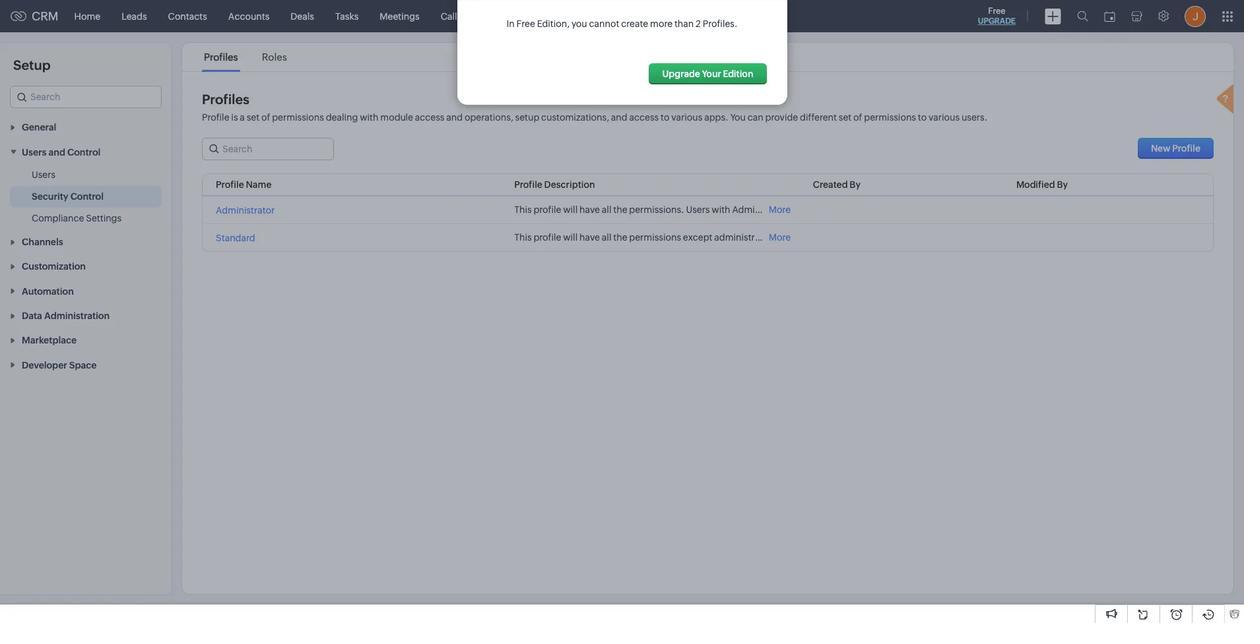 Task type: describe. For each thing, give the bounding box(es) containing it.
will
[[563, 233, 578, 243]]

with
[[360, 112, 379, 123]]

have
[[580, 233, 600, 243]]

operations,
[[465, 112, 513, 123]]

name
[[246, 180, 272, 190]]

new profile
[[1151, 143, 1201, 154]]

documents link
[[597, 0, 668, 32]]

compliance settings link
[[32, 212, 122, 225]]

contacts
[[168, 11, 207, 21]]

by for modified by
[[1057, 180, 1068, 190]]

is
[[231, 112, 238, 123]]

accounts
[[228, 11, 270, 21]]

2 of from the left
[[853, 112, 862, 123]]

roles
[[262, 51, 287, 63]]

tasks
[[335, 11, 359, 21]]

this
[[514, 233, 532, 243]]

profile for profile name
[[216, 180, 244, 190]]

1 various from the left
[[671, 112, 703, 123]]

meetings
[[380, 11, 420, 21]]

1 vertical spatial profiles
[[202, 92, 249, 107]]

in
[[507, 18, 515, 29]]

roles link
[[260, 51, 289, 63]]

new profile button
[[1138, 138, 1214, 159]]

1 access from the left
[[415, 112, 444, 123]]

help image
[[1214, 83, 1240, 118]]

calls
[[441, 11, 462, 21]]

compliance
[[32, 213, 84, 224]]

profile for profile is a set of permissions dealing with module access and operations, setup customizations, and access to various apps. you can provide different set of permissions to various users.
[[202, 112, 229, 123]]

2
[[696, 18, 701, 29]]

administrator link
[[216, 205, 275, 216]]

new
[[1151, 143, 1171, 154]]

edition
[[723, 69, 753, 79]]

you
[[572, 18, 587, 29]]

1 vertical spatial free
[[517, 18, 535, 29]]

accounts link
[[218, 0, 280, 32]]

1 horizontal spatial permissions
[[629, 233, 681, 243]]

profile for profile description
[[514, 180, 543, 190]]

more for standard
[[769, 233, 791, 243]]

tasks link
[[325, 0, 369, 32]]

security
[[32, 191, 68, 202]]

a
[[240, 112, 245, 123]]

except
[[683, 233, 713, 243]]

deals link
[[280, 0, 325, 32]]

create
[[621, 18, 648, 29]]

different
[[800, 112, 837, 123]]

2 to from the left
[[918, 112, 927, 123]]

description
[[544, 180, 595, 190]]

visits
[[679, 11, 701, 21]]

settings
[[86, 213, 122, 224]]

contacts link
[[157, 0, 218, 32]]

1 set from the left
[[247, 112, 259, 123]]

1 to from the left
[[661, 112, 670, 123]]

profile name
[[216, 180, 272, 190]]

reports link
[[472, 0, 527, 32]]

than
[[675, 18, 694, 29]]

visits link
[[668, 0, 712, 32]]

control inside dropdown button
[[67, 147, 101, 158]]

more for administrator
[[769, 205, 791, 215]]

calls link
[[430, 0, 472, 32]]

by for created by
[[850, 180, 861, 190]]

home
[[74, 11, 100, 21]]

security control
[[32, 191, 104, 202]]

administrator
[[216, 205, 275, 216]]

security control link
[[32, 190, 104, 203]]

users.
[[962, 112, 988, 123]]

leads
[[122, 11, 147, 21]]

meetings link
[[369, 0, 430, 32]]

standard
[[216, 233, 255, 244]]

can
[[748, 112, 764, 123]]

free inside the free upgrade
[[988, 6, 1006, 16]]

module
[[380, 112, 413, 123]]

created by
[[813, 180, 861, 190]]

upgrade your edition
[[662, 69, 753, 79]]

your
[[702, 69, 721, 79]]

all
[[602, 233, 612, 243]]

2 various from the left
[[929, 112, 960, 123]]

this profile will have all the permissions except administrative privileges.
[[514, 233, 822, 243]]

the
[[613, 233, 627, 243]]



Task type: locate. For each thing, give the bounding box(es) containing it.
projects link
[[712, 0, 768, 32]]

you
[[730, 112, 746, 123]]

modified
[[1016, 180, 1055, 190]]

users up security
[[32, 169, 55, 180]]

0 vertical spatial users
[[22, 147, 47, 158]]

profile left the is
[[202, 112, 229, 123]]

1 horizontal spatial to
[[918, 112, 927, 123]]

0 vertical spatial free
[[988, 6, 1006, 16]]

privileges.
[[777, 233, 822, 243]]

customizations,
[[541, 112, 609, 123]]

upgrade your edition button
[[649, 63, 767, 84]]

and inside dropdown button
[[49, 147, 65, 158]]

reports
[[483, 11, 516, 21]]

users inside region
[[32, 169, 55, 180]]

of right different in the top of the page
[[853, 112, 862, 123]]

1 horizontal spatial by
[[1057, 180, 1068, 190]]

2 more from the top
[[769, 233, 791, 243]]

of
[[261, 112, 270, 123], [853, 112, 862, 123]]

control
[[67, 147, 101, 158], [70, 191, 104, 202]]

users
[[22, 147, 47, 158], [32, 169, 55, 180]]

and left operations,
[[446, 112, 463, 123]]

1 vertical spatial more
[[769, 233, 791, 243]]

permissions
[[272, 112, 324, 123], [864, 112, 916, 123], [629, 233, 681, 243]]

modified by
[[1016, 180, 1068, 190]]

1 by from the left
[[850, 180, 861, 190]]

control up users and control region
[[67, 147, 101, 158]]

1 horizontal spatial access
[[629, 112, 659, 123]]

profile description
[[514, 180, 595, 190]]

administrative
[[714, 233, 775, 243]]

apps.
[[704, 112, 728, 123]]

compliance settings
[[32, 213, 122, 224]]

profile left description
[[514, 180, 543, 190]]

1 horizontal spatial upgrade
[[978, 17, 1016, 26]]

0 horizontal spatial and
[[49, 147, 65, 158]]

edition,
[[537, 18, 570, 29]]

profile right new
[[1172, 143, 1201, 154]]

1 vertical spatial control
[[70, 191, 104, 202]]

0 horizontal spatial permissions
[[272, 112, 324, 123]]

profiles inside list
[[204, 51, 238, 63]]

users for users and control
[[22, 147, 47, 158]]

more
[[769, 205, 791, 215], [769, 233, 791, 243]]

users up users link
[[22, 147, 47, 158]]

home link
[[64, 0, 111, 32]]

profiles up the is
[[202, 92, 249, 107]]

1 vertical spatial upgrade
[[662, 69, 700, 79]]

profile
[[534, 233, 561, 243]]

setup
[[515, 112, 539, 123]]

and right customizations,
[[611, 112, 628, 123]]

0 horizontal spatial free
[[517, 18, 535, 29]]

profile is a set of permissions dealing with module access and operations, setup customizations, and access to various apps. you can provide different set of permissions to various users.
[[202, 112, 988, 123]]

1 vertical spatial users
[[32, 169, 55, 180]]

1 horizontal spatial of
[[853, 112, 862, 123]]

1 horizontal spatial set
[[839, 112, 852, 123]]

2 by from the left
[[1057, 180, 1068, 190]]

profile left name
[[216, 180, 244, 190]]

profile
[[202, 112, 229, 123], [1172, 143, 1201, 154], [216, 180, 244, 190], [514, 180, 543, 190]]

various
[[671, 112, 703, 123], [929, 112, 960, 123]]

upgrade inside 'button'
[[662, 69, 700, 79]]

1 more from the top
[[769, 205, 791, 215]]

free upgrade
[[978, 6, 1016, 26]]

set
[[247, 112, 259, 123], [839, 112, 852, 123]]

2 horizontal spatial and
[[611, 112, 628, 123]]

users and control button
[[0, 140, 172, 164]]

by
[[850, 180, 861, 190], [1057, 180, 1068, 190]]

campaigns link
[[527, 0, 597, 32]]

control inside region
[[70, 191, 104, 202]]

free
[[988, 6, 1006, 16], [517, 18, 535, 29]]

cannot
[[589, 18, 619, 29]]

by right created
[[850, 180, 861, 190]]

upgrade
[[978, 17, 1016, 26], [662, 69, 700, 79]]

1 horizontal spatial and
[[446, 112, 463, 123]]

setup
[[13, 57, 51, 73]]

by right "modified"
[[1057, 180, 1068, 190]]

Search text field
[[203, 139, 333, 160]]

to left 'apps.'
[[661, 112, 670, 123]]

0 horizontal spatial various
[[671, 112, 703, 123]]

to
[[661, 112, 670, 123], [918, 112, 927, 123]]

access
[[415, 112, 444, 123], [629, 112, 659, 123]]

to left the users.
[[918, 112, 927, 123]]

0 horizontal spatial by
[[850, 180, 861, 190]]

dealing
[[326, 112, 358, 123]]

profiles down accounts link
[[204, 51, 238, 63]]

leads link
[[111, 0, 157, 32]]

0 horizontal spatial upgrade
[[662, 69, 700, 79]]

2 access from the left
[[629, 112, 659, 123]]

set right the 'a'
[[247, 112, 259, 123]]

2 set from the left
[[839, 112, 852, 123]]

list
[[192, 43, 299, 71]]

users and control
[[22, 147, 101, 158]]

users inside dropdown button
[[22, 147, 47, 158]]

and up users link
[[49, 147, 65, 158]]

0 horizontal spatial set
[[247, 112, 259, 123]]

0 vertical spatial upgrade
[[978, 17, 1016, 26]]

list containing profiles
[[192, 43, 299, 71]]

created
[[813, 180, 848, 190]]

1 of from the left
[[261, 112, 270, 123]]

0 horizontal spatial to
[[661, 112, 670, 123]]

projects
[[723, 11, 757, 21]]

documents
[[608, 11, 658, 21]]

1 horizontal spatial free
[[988, 6, 1006, 16]]

campaigns
[[537, 11, 587, 21]]

more
[[650, 18, 673, 29]]

2 horizontal spatial permissions
[[864, 112, 916, 123]]

control up the "compliance settings"
[[70, 191, 104, 202]]

profiles link
[[202, 51, 240, 63]]

various left 'apps.'
[[671, 112, 703, 123]]

and
[[446, 112, 463, 123], [611, 112, 628, 123], [49, 147, 65, 158]]

profile inside button
[[1172, 143, 1201, 154]]

deals
[[291, 11, 314, 21]]

0 vertical spatial more
[[769, 205, 791, 215]]

crm link
[[11, 9, 58, 23]]

of right the 'a'
[[261, 112, 270, 123]]

0 horizontal spatial access
[[415, 112, 444, 123]]

users link
[[32, 168, 55, 181]]

users for users
[[32, 169, 55, 180]]

in free edition, you cannot create more than 2 profiles.
[[507, 18, 738, 29]]

0 vertical spatial control
[[67, 147, 101, 158]]

users and control region
[[0, 164, 172, 229]]

1 horizontal spatial various
[[929, 112, 960, 123]]

crm
[[32, 9, 58, 23]]

standard link
[[216, 233, 255, 244]]

profiles.
[[703, 18, 738, 29]]

0 horizontal spatial of
[[261, 112, 270, 123]]

set right different in the top of the page
[[839, 112, 852, 123]]

0 vertical spatial profiles
[[204, 51, 238, 63]]

provide
[[765, 112, 798, 123]]

various left the users.
[[929, 112, 960, 123]]



Task type: vqa. For each thing, say whether or not it's contained in the screenshot.
1 - 2
no



